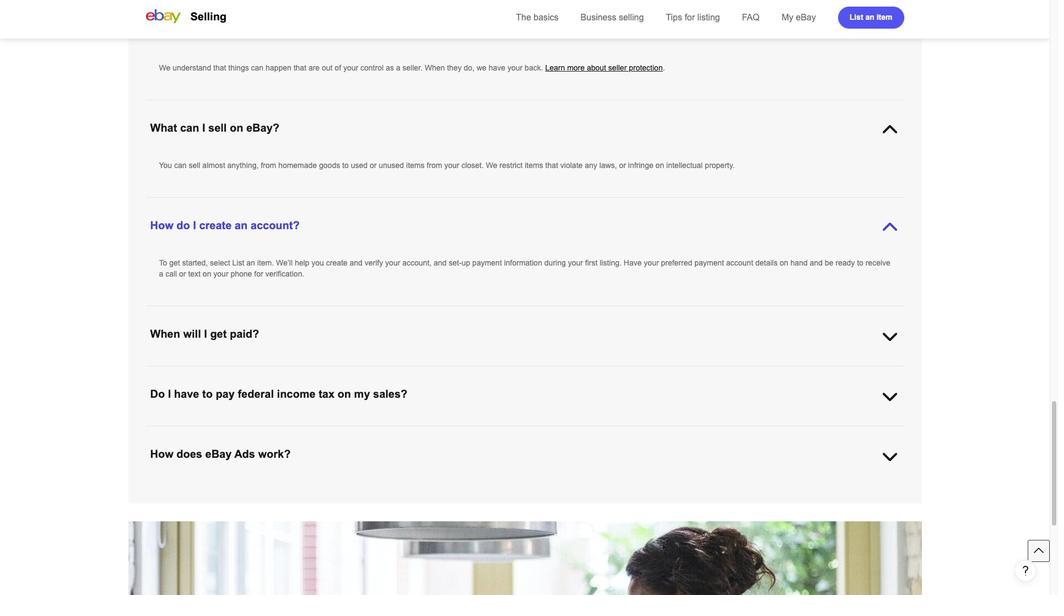 Task type: vqa. For each thing, say whether or not it's contained in the screenshot.
this
no



Task type: locate. For each thing, give the bounding box(es) containing it.
be inside starting on jan 1, 2022, irs regulations require all businesses that process payments, including online marketplaces like ebay, to issue a form 1099-k for all sellers who receive $600 or more in sales. the new tax reporting requirement may impact your 2022 tax return that you may file in 2023. however, just because you receive a 1099-k doesn't automatically mean that you'll owe taxes on the amount reported on your 1099- k. only goods that are sold for a profit are considered taxable, so you won't owe any taxes on something you sell for less than what you paid for it. for example, if you bought a bike for $1,000 last year, and then sold it on ebay today for $700, that $700 you made would generally not be subject to income tax. check out our
[[404, 460, 413, 469]]

confirm
[[189, 367, 215, 376]]

check
[[492, 460, 514, 469]]

1 vertical spatial income
[[450, 460, 475, 469]]

phone
[[231, 270, 252, 278]]

stand
[[182, 498, 202, 507]]

protection
[[629, 63, 663, 72]]

business
[[726, 367, 757, 376], [270, 378, 300, 387], [275, 487, 306, 496]]

1 horizontal spatial receive
[[739, 427, 764, 436]]

a inside to get started, select list an item. we'll help you create and verify your account, and set-up payment information during your first listing. have your preferred payment account details on hand and be ready to receive a call or text on your phone for verification.
[[159, 270, 163, 278]]

file
[[394, 438, 404, 447]]

ebay
[[796, 13, 816, 22], [205, 24, 232, 36], [205, 448, 232, 460], [192, 460, 210, 469], [159, 487, 177, 496], [319, 487, 336, 496], [314, 498, 332, 507]]

details
[[756, 259, 778, 267]]

0 vertical spatial the
[[217, 367, 228, 376]]

sent
[[398, 367, 413, 376]]

0 vertical spatial owe
[[721, 438, 735, 447]]

create left verify
[[326, 259, 348, 267]]

what can i sell on ebay?
[[150, 122, 280, 134]]

to up "processing"
[[442, 367, 448, 376]]

up
[[462, 259, 470, 267]]

get
[[169, 259, 180, 267], [210, 328, 227, 340]]

holidays),
[[655, 367, 688, 376]]

1 vertical spatial within
[[235, 378, 254, 387]]

for left it.
[[641, 449, 650, 458]]

listing
[[698, 13, 720, 22]]

1 horizontal spatial 1099-
[[651, 427, 670, 436]]

information
[[504, 259, 542, 267]]

receive down 'marketplaces'
[[530, 438, 555, 447]]

the
[[516, 13, 531, 22], [845, 427, 858, 436]]

a left meaningful in the bottom left of the page
[[482, 487, 486, 496]]

1 horizontal spatial create
[[326, 259, 348, 267]]

buyer's
[[230, 367, 254, 376]]

. down global
[[659, 498, 661, 507]]

the inside ebay ads can help you build your business on ebay with effective advertising tools that create a meaningful connection between you and ebay's global community of passionate buyers - and help you sell your items faster. stand out among billions of listings on ebay by putting your items in front of interested buyers no matter the size of your budget.
[[537, 498, 548, 507]]

matter
[[513, 498, 535, 507]]

help up among
[[208, 487, 223, 496]]

2 horizontal spatial receive
[[866, 259, 891, 267]]

that down businesses at left
[[348, 438, 361, 447]]

0 horizontal spatial taxes
[[449, 449, 468, 458]]

0 vertical spatial when
[[425, 63, 445, 72]]

billions
[[243, 498, 267, 507]]

0 vertical spatial get
[[169, 259, 180, 267]]

1 horizontal spatial buyers
[[764, 487, 787, 496]]

1 horizontal spatial help
[[295, 259, 309, 267]]

can right what
[[180, 122, 199, 134]]

or up amount
[[786, 427, 793, 436]]

do i have to pay federal income tax on my sales?
[[150, 388, 408, 400]]

seller
[[609, 63, 627, 72]]

sell down "year,"
[[840, 487, 852, 496]]

1 vertical spatial sold
[[159, 460, 173, 469]]

including
[[457, 427, 487, 436]]

we up typically
[[177, 367, 187, 376]]

more up amount
[[795, 427, 812, 436]]

out inside ebay ads can help you build your business on ebay with effective advertising tools that create a meaningful connection between you and ebay's global community of passionate buyers - and help you sell your items faster. stand out among billions of listings on ebay by putting your items in front of interested buyers no matter the size of your budget.
[[205, 498, 215, 507]]

the left basics at right top
[[516, 13, 531, 22]]

2 vertical spatial create
[[458, 487, 479, 496]]

sold up $700,
[[238, 449, 252, 458]]

0 vertical spatial taxes
[[737, 438, 756, 447]]

reported
[[809, 438, 838, 447]]

0 horizontal spatial goods
[[186, 449, 208, 458]]

something
[[481, 449, 516, 458]]

1 vertical spatial receive
[[739, 427, 764, 436]]

1 horizontal spatial all
[[689, 427, 696, 436]]

learn right back.
[[545, 63, 565, 72]]

2 vertical spatial an
[[247, 259, 255, 267]]

we right do,
[[477, 63, 487, 72]]

to inside to get started, select list an item. we'll help you create and verify your account, and set-up payment information during your first listing. have your preferred payment account details on hand and be ready to receive a call or text on your phone for verification.
[[857, 259, 864, 267]]

out left 'our'
[[516, 460, 527, 469]]

2 bank from the left
[[636, 367, 653, 376]]

receive right who
[[739, 427, 764, 436]]

1 vertical spatial the
[[769, 438, 779, 447]]

2 vertical spatial receive
[[530, 438, 555, 447]]

0 horizontal spatial when
[[150, 328, 180, 340]]

marketplaces
[[512, 427, 558, 436]]

1 vertical spatial tax
[[876, 427, 887, 436]]

0 horizontal spatial all
[[324, 427, 332, 436]]

we left understand
[[159, 63, 170, 72]]

0 vertical spatial the
[[516, 13, 531, 22]]

sell up 'our'
[[533, 449, 545, 458]]

more left about
[[567, 63, 585, 72]]

or inside starting on jan 1, 2022, irs regulations require all businesses that process payments, including online marketplaces like ebay, to issue a form 1099-k for all sellers who receive $600 or more in sales. the new tax reporting requirement may impact your 2022 tax return that you may file in 2023. however, just because you receive a 1099-k doesn't automatically mean that you'll owe taxes on the amount reported on your 1099- k. only goods that are sold for a profit are considered taxable, so you won't owe any taxes on something you sell for less than what you paid for it. for example, if you bought a bike for $1,000 last year, and then sold it on ebay today for $700, that $700 you made would generally not be subject to income tax. check out our
[[786, 427, 793, 436]]

to
[[342, 161, 349, 170], [857, 259, 864, 267], [442, 367, 448, 376], [202, 388, 213, 400], [595, 427, 602, 436], [442, 460, 448, 469]]

business right two
[[726, 367, 757, 376]]

business up listings
[[275, 487, 306, 496]]

0 horizontal spatial income
[[277, 388, 316, 400]]

1 vertical spatial .
[[659, 498, 661, 507]]

goods inside starting on jan 1, 2022, irs regulations require all businesses that process payments, including online marketplaces like ebay, to issue a form 1099-k for all sellers who receive $600 or more in sales. the new tax reporting requirement may impact your 2022 tax return that you may file in 2023. however, just because you receive a 1099-k doesn't automatically mean that you'll owe taxes on the amount reported on your 1099- k. only goods that are sold for a profit are considered taxable, so you won't owe any taxes on something you sell for less than what you paid for it. for example, if you bought a bike for $1,000 last year, and then sold it on ebay today for $700, that $700 you made would generally not be subject to income tax. check out our
[[186, 449, 208, 458]]

an inside to get started, select list an item. we'll help you create and verify your account, and set-up payment information during your first listing. have your preferred payment account details on hand and be ready to receive a call or text on your phone for verification.
[[247, 259, 255, 267]]

sold left it
[[159, 460, 173, 469]]

a
[[396, 63, 400, 72], [159, 270, 163, 278], [800, 367, 804, 376], [624, 427, 628, 436], [557, 438, 561, 447], [265, 449, 270, 458], [754, 449, 758, 458], [482, 487, 486, 496]]

call
[[165, 270, 177, 278]]

0 horizontal spatial list
[[232, 259, 244, 267]]

first
[[585, 259, 598, 267]]

0 vertical spatial out
[[322, 63, 333, 72]]

the left "new"
[[845, 427, 858, 436]]

tips
[[666, 13, 682, 22]]

2 horizontal spatial the
[[769, 438, 779, 447]]

0 horizontal spatial we
[[159, 63, 170, 72]]

3 how from the top
[[150, 448, 174, 460]]

1 horizontal spatial have
[[489, 63, 506, 72]]

1 vertical spatial have
[[174, 388, 199, 400]]

k down the ebay,
[[583, 438, 588, 447]]

1 vertical spatial learn
[[620, 498, 640, 507]]

1 horizontal spatial may
[[377, 438, 392, 447]]

that
[[213, 63, 226, 72], [294, 63, 307, 72], [546, 161, 558, 170], [375, 427, 388, 436], [348, 438, 361, 447], [686, 438, 699, 447], [210, 449, 223, 458], [265, 460, 278, 469], [443, 487, 456, 496]]

process
[[390, 427, 417, 436]]

how left do
[[150, 219, 174, 232]]

does down selling
[[177, 24, 202, 36]]

2022
[[294, 438, 311, 447]]

businesses
[[334, 427, 373, 436]]

2 all from the left
[[689, 427, 696, 436]]

1 vertical spatial any
[[435, 449, 447, 458]]

on left ebay?
[[230, 122, 243, 134]]

1 vertical spatial when
[[150, 328, 180, 340]]

who
[[723, 427, 737, 436]]

0 vertical spatial learn
[[545, 63, 565, 72]]

business selling
[[581, 13, 644, 22]]

0 vertical spatial within
[[690, 367, 710, 376]]

a right 'once'
[[800, 367, 804, 376]]

2 vertical spatial the
[[537, 498, 548, 507]]

0 vertical spatial we
[[159, 63, 170, 72]]

0 horizontal spatial be
[[404, 460, 413, 469]]

2 how from the top
[[150, 219, 174, 232]]

help right the 'we'll'
[[295, 259, 309, 267]]

1 horizontal spatial the
[[537, 498, 548, 507]]

create inside ebay ads can help you build your business on ebay with effective advertising tools that create a meaningful connection between you and ebay's global community of passionate buyers - and help you sell your items faster. stand out among billions of listings on ebay by putting your items in front of interested buyers no matter the size of your budget.
[[458, 487, 479, 496]]

what
[[591, 449, 607, 458]]

just
[[470, 438, 482, 447]]

how for how does ebay ads work?
[[150, 448, 174, 460]]

global
[[653, 487, 674, 496]]

meaningful
[[488, 487, 526, 496]]

0 vertical spatial tax
[[319, 388, 335, 400]]

subject
[[415, 460, 440, 469]]

2 horizontal spatial create
[[458, 487, 479, 496]]

1 vertical spatial taxes
[[449, 449, 468, 458]]

1 horizontal spatial goods
[[319, 161, 340, 170]]

1 vertical spatial be
[[404, 460, 413, 469]]

receive inside to get started, select list an item. we'll help you create and verify your account, and set-up payment information during your first listing. have your preferred payment account details on hand and be ready to receive a call or text on your phone for verification.
[[866, 259, 891, 267]]

1 horizontal spatial the
[[845, 427, 858, 436]]

when left "they" on the left of the page
[[425, 63, 445, 72]]

are right the happen
[[309, 63, 320, 72]]

tax up considered
[[313, 438, 323, 447]]

1 horizontal spatial account,
[[486, 367, 515, 376]]

be left 'ready'
[[825, 259, 834, 267]]

learn more .
[[620, 498, 661, 507]]

business
[[581, 13, 617, 22]]

0 vertical spatial have
[[489, 63, 506, 72]]

0 vertical spatial k
[[670, 427, 675, 436]]

2 from from the left
[[427, 161, 442, 170]]

list an item link
[[838, 7, 904, 29]]

$700
[[280, 460, 298, 469]]

initiated,
[[840, 367, 868, 376]]

no
[[503, 498, 511, 507]]

tax down the depending
[[319, 388, 335, 400]]

income left tax.
[[450, 460, 475, 469]]

we understand that things can happen that are out of your control as a seller. when they do, we have your back. learn more about seller protection .
[[159, 63, 665, 72]]

automatically
[[618, 438, 663, 447]]

than
[[574, 449, 589, 458]]

time.
[[476, 378, 493, 387]]

owe down 2023. on the bottom left of page
[[419, 449, 433, 458]]

profit
[[272, 449, 289, 458]]

1 horizontal spatial income
[[450, 460, 475, 469]]

list an item
[[850, 12, 893, 21]]

0 vertical spatial create
[[199, 219, 232, 232]]

items
[[406, 161, 425, 170], [525, 161, 543, 170], [871, 487, 889, 496], [386, 498, 405, 507]]

1 how from the top
[[150, 24, 174, 36]]

1 horizontal spatial be
[[825, 259, 834, 267]]

1 horizontal spatial list
[[850, 12, 864, 21]]

of right community on the bottom of the page
[[716, 487, 722, 496]]

does for how does ebay protect sellers?
[[177, 24, 202, 36]]

can inside ebay ads can help you build your business on ebay with effective advertising tools that create a meaningful connection between you and ebay's global community of passionate buyers - and help you sell your items faster. stand out among billions of listings on ebay by putting your items in front of interested buyers no matter the size of your budget.
[[194, 487, 206, 496]]

income inside starting on jan 1, 2022, irs regulations require all businesses that process payments, including online marketplaces like ebay, to issue a form 1099-k for all sellers who receive $600 or more in sales. the new tax reporting requirement may impact your 2022 tax return that you may file in 2023. however, just because you receive a 1099-k doesn't automatically mean that you'll owe taxes on the amount reported on your 1099- k. only goods that are sold for a profit are considered taxable, so you won't owe any taxes on something you sell for less than what you paid for it. for example, if you bought a bike for $1,000 last year, and then sold it on ebay today for $700, that $700 you made would generally not be subject to income tax. check out our
[[450, 460, 475, 469]]

a left call in the top left of the page
[[159, 270, 163, 278]]

laws,
[[600, 161, 617, 170]]

faster.
[[159, 498, 180, 507]]

create
[[199, 219, 232, 232], [326, 259, 348, 267], [458, 487, 479, 496]]

ebay ads can help you build your business on ebay with effective advertising tools that create a meaningful connection between you and ebay's global community of passionate buyers - and help you sell your items faster. stand out among billions of listings on ebay by putting your items in front of interested buyers no matter the size of your budget.
[[159, 487, 889, 507]]

0 horizontal spatial we
[[177, 367, 187, 376]]

1 vertical spatial does
[[177, 448, 202, 460]]

create up interested
[[458, 487, 479, 496]]

0 horizontal spatial any
[[435, 449, 447, 458]]

you down 'marketplaces'
[[516, 438, 528, 447]]

that left violate
[[546, 161, 558, 170]]

paid?
[[230, 328, 259, 340]]

2 horizontal spatial out
[[516, 460, 527, 469]]

1 does from the top
[[177, 24, 202, 36]]

ebay inside starting on jan 1, 2022, irs regulations require all businesses that process payments, including online marketplaces like ebay, to issue a form 1099-k for all sellers who receive $600 or more in sales. the new tax reporting requirement may impact your 2022 tax return that you may file in 2023. however, just because you receive a 1099-k doesn't automatically mean that you'll owe taxes on the amount reported on your 1099- k. only goods that are sold for a profit are considered taxable, so you won't owe any taxes on something you sell for less than what you paid for it. for example, if you bought a bike for $1,000 last year, and then sold it on ebay today for $700, that $700 you made would generally not be subject to income tax. check out our
[[192, 460, 210, 469]]

sell inside ebay ads can help you build your business on ebay with effective advertising tools that create a meaningful connection between you and ebay's global community of passionate buyers - and help you sell your items faster. stand out among billions of listings on ebay by putting your items in front of interested buyers no matter the size of your budget.
[[840, 487, 852, 496]]

1 horizontal spatial more
[[795, 427, 812, 436]]

2 horizontal spatial 1099-
[[868, 438, 888, 447]]

or inside to get started, select list an item. we'll help you create and verify your account, and set-up payment information during your first listing. have your preferred payment account details on hand and be ready to receive a call or text on your phone for verification.
[[179, 270, 186, 278]]

1 horizontal spatial k
[[670, 427, 675, 436]]

you inside to get started, select list an item. we'll help you create and verify your account, and set-up payment information during your first listing. have your preferred payment account details on hand and be ready to receive a call or text on your phone for verification.
[[312, 259, 324, 267]]

doesn't
[[591, 438, 616, 447]]

2 does from the top
[[177, 448, 202, 460]]

how for how does ebay protect sellers?
[[150, 24, 174, 36]]

1 vertical spatial account,
[[486, 367, 515, 376]]

your left first in the top right of the page
[[568, 259, 583, 267]]

business up do i have to pay federal income tax on my sales?
[[270, 378, 300, 387]]

0 horizontal spatial from
[[261, 161, 276, 170]]

size
[[550, 498, 564, 507]]

in inside ebay ads can help you build your business on ebay with effective advertising tools that create a meaningful connection between you and ebay's global community of passionate buyers - and help you sell your items faster. stand out among billions of listings on ebay by putting your items in front of interested buyers no matter the size of your budget.
[[407, 498, 413, 507]]

are
[[309, 63, 320, 72], [385, 367, 396, 376], [159, 378, 170, 387], [225, 449, 236, 458], [291, 449, 302, 458]]

list
[[850, 12, 864, 21], [232, 259, 244, 267]]

from right anything,
[[261, 161, 276, 170]]

an left account?
[[235, 219, 248, 232]]

1 all from the left
[[324, 427, 332, 436]]

i for sell
[[202, 122, 205, 134]]

1 horizontal spatial get
[[210, 328, 227, 340]]

1099- down the "like"
[[564, 438, 583, 447]]

items down advertising
[[386, 498, 405, 507]]

of down tools
[[433, 498, 439, 507]]

property.
[[705, 161, 735, 170]]

you left paid on the bottom
[[610, 449, 622, 458]]

that down profit at bottom
[[265, 460, 278, 469]]

k up mean
[[670, 427, 675, 436]]

1 horizontal spatial learn
[[620, 498, 640, 507]]

goods down the requirement
[[186, 449, 208, 458]]

text
[[188, 270, 201, 278]]

jan
[[199, 427, 211, 436]]

listing.
[[600, 259, 622, 267]]

sales?
[[373, 388, 408, 400]]

to right 'ready'
[[857, 259, 864, 267]]

faq link
[[742, 13, 760, 22]]

1 vertical spatial goods
[[186, 449, 208, 458]]

0 vertical spatial goods
[[319, 161, 340, 170]]

1 vertical spatial create
[[326, 259, 348, 267]]

1 vertical spatial an
[[235, 219, 248, 232]]

2 vertical spatial in
[[407, 498, 413, 507]]

ads down impact
[[234, 448, 255, 460]]

would
[[336, 460, 356, 469]]

are up bank's
[[385, 367, 396, 376]]

bank's
[[387, 378, 409, 387]]

be down won't at the bottom left
[[404, 460, 413, 469]]

1 vertical spatial ads
[[178, 487, 192, 496]]

0 horizontal spatial bank
[[467, 367, 484, 376]]

ebay right my
[[796, 13, 816, 22]]

how
[[150, 24, 174, 36], [150, 219, 174, 232], [150, 448, 174, 460]]

so
[[374, 449, 382, 458]]

or right call in the top left of the page
[[179, 270, 186, 278]]

receive right 'ready'
[[866, 259, 891, 267]]

.
[[663, 63, 665, 72], [659, 498, 661, 507]]

we right closet.
[[486, 161, 498, 170]]

i for create
[[193, 219, 196, 232]]

that right the happen
[[294, 63, 307, 72]]

when
[[425, 63, 445, 72], [150, 328, 180, 340]]

you up 'our'
[[519, 449, 531, 458]]

selling
[[190, 10, 227, 23]]

1 vertical spatial list
[[232, 259, 244, 267]]

may
[[235, 438, 250, 447], [377, 438, 392, 447]]

processing
[[437, 378, 474, 387]]

k.
[[159, 449, 166, 458]]

1 horizontal spatial within
[[690, 367, 710, 376]]

1 from from the left
[[261, 161, 276, 170]]

0 horizontal spatial owe
[[419, 449, 433, 458]]

can right you
[[174, 161, 187, 170]]

you right the 'we'll'
[[312, 259, 324, 267]]

0 vertical spatial any
[[585, 161, 597, 170]]

0 horizontal spatial may
[[235, 438, 250, 447]]

account
[[726, 259, 753, 267]]

we inside after we confirm the buyer's payment has been received, payouts are sent directly to your bank account, monday through friday (excluding bank holidays), within two business days. once a payout is initiated, funds are typically available within 1-3 business days depending on your bank's normal processing time.
[[177, 367, 187, 376]]

to right subject
[[442, 460, 448, 469]]

your left control at left top
[[343, 63, 358, 72]]

on inside after we confirm the buyer's payment has been received, payouts are sent directly to your bank account, monday through friday (excluding bank holidays), within two business days. once a payout is initiated, funds are typically available within 1-3 business days depending on your bank's normal processing time.
[[359, 378, 368, 387]]

my ebay link
[[782, 13, 816, 22]]

you up the so on the left of the page
[[363, 438, 375, 447]]

and left then
[[846, 449, 859, 458]]

last
[[813, 449, 825, 458]]

0 horizontal spatial payment
[[257, 367, 286, 376]]

1 horizontal spatial bank
[[636, 367, 653, 376]]

within down buyer's
[[235, 378, 254, 387]]

to up "doesn't"
[[595, 427, 602, 436]]

may down irs
[[235, 438, 250, 447]]

a right as
[[396, 63, 400, 72]]

0 vertical spatial .
[[663, 63, 665, 72]]

owe
[[721, 438, 735, 447], [419, 449, 433, 458]]

has
[[288, 367, 301, 376]]

return
[[325, 438, 346, 447]]

for
[[685, 13, 695, 22], [254, 270, 263, 278], [678, 427, 687, 436], [254, 449, 263, 458], [547, 449, 556, 458], [641, 449, 650, 458], [776, 449, 785, 458], [233, 460, 242, 469]]

i up almost
[[202, 122, 205, 134]]



Task type: describe. For each thing, give the bounding box(es) containing it.
basics
[[534, 13, 559, 22]]

1 vertical spatial owe
[[419, 449, 433, 458]]

a inside after we confirm the buyer's payment has been received, payouts are sent directly to your bank account, monday through friday (excluding bank holidays), within two business days. once a payout is initiated, funds are typically available within 1-3 business days depending on your bank's normal processing time.
[[800, 367, 804, 376]]

more inside starting on jan 1, 2022, irs regulations require all businesses that process payments, including online marketplaces like ebay, to issue a form 1099-k for all sellers who receive $600 or more in sales. the new tax reporting requirement may impact your 2022 tax return that you may file in 2023. however, just because you receive a 1099-k doesn't automatically mean that you'll owe taxes on the amount reported on your 1099- k. only goods that are sold for a profit are considered taxable, so you won't owe any taxes on something you sell for less than what you paid for it. for example, if you bought a bike for $1,000 last year, and then sold it on ebay today for $700, that $700 you made would generally not be subject to income tax. check out our
[[795, 427, 812, 436]]

2023.
[[414, 438, 434, 447]]

been
[[303, 367, 320, 376]]

1 vertical spatial get
[[210, 328, 227, 340]]

0 vertical spatial business
[[726, 367, 757, 376]]

protect
[[235, 24, 272, 36]]

sell left almost
[[189, 161, 200, 170]]

won't
[[398, 449, 416, 458]]

help inside to get started, select list an item. we'll help you create and verify your account, and set-up payment information during your first listing. have your preferred payment account details on hand and be ready to receive a call or text on your phone for verification.
[[295, 259, 309, 267]]

how do i create an account?
[[150, 219, 300, 232]]

on down just
[[470, 449, 479, 458]]

do,
[[464, 63, 475, 72]]

for inside to get started, select list an item. we'll help you create and verify your account, and set-up payment information during your first listing. have your preferred payment account details on hand and be ready to receive a call or text on your phone for verification.
[[254, 270, 263, 278]]

are down after
[[159, 378, 170, 387]]

0 vertical spatial ads
[[234, 448, 255, 460]]

reporting
[[159, 438, 190, 447]]

you right the so on the left of the page
[[384, 449, 396, 458]]

verification.
[[265, 270, 304, 278]]

ebay left the by
[[314, 498, 332, 507]]

the basics link
[[516, 13, 559, 22]]

2 vertical spatial tax
[[313, 438, 323, 447]]

your left back.
[[508, 63, 523, 72]]

and left verify
[[350, 259, 363, 267]]

ads inside ebay ads can help you build your business on ebay with effective advertising tools that create a meaningful connection between you and ebay's global community of passionate buyers - and help you sell your items faster. stand out among billions of listings on ebay by putting your items in front of interested buyers no matter the size of your budget.
[[178, 487, 192, 496]]

any inside starting on jan 1, 2022, irs regulations require all businesses that process payments, including online marketplaces like ebay, to issue a form 1099-k for all sellers who receive $600 or more in sales. the new tax reporting requirement may impact your 2022 tax return that you may file in 2023. however, just because you receive a 1099-k doesn't automatically mean that you'll owe taxes on the amount reported on your 1099- k. only goods that are sold for a profit are considered taxable, so you won't owe any taxes on something you sell for less than what you paid for it. for example, if you bought a bike for $1,000 last year, and then sold it on ebay today for $700, that $700 you made would generally not be subject to income tax. check out our
[[435, 449, 447, 458]]

you up budget.
[[599, 487, 611, 496]]

your down the between
[[575, 498, 590, 507]]

started,
[[182, 259, 208, 267]]

and right hand
[[810, 259, 823, 267]]

if
[[707, 449, 711, 458]]

of left listings
[[269, 498, 275, 507]]

the inside starting on jan 1, 2022, irs regulations require all businesses that process payments, including online marketplaces like ebay, to issue a form 1099-k for all sellers who receive $600 or more in sales. the new tax reporting requirement may impact your 2022 tax return that you may file in 2023. however, just because you receive a 1099-k doesn't automatically mean that you'll owe taxes on the amount reported on your 1099- k. only goods that are sold for a profit are considered taxable, so you won't owe any taxes on something you sell for less than what you paid for it. for example, if you bought a bike for $1,000 last year, and then sold it on ebay today for $700, that $700 you made would generally not be subject to income tax. check out our
[[845, 427, 858, 436]]

typically
[[172, 378, 200, 387]]

or right the laws,
[[619, 161, 626, 170]]

closet.
[[462, 161, 484, 170]]

you right $700 at the left bottom of page
[[300, 460, 312, 469]]

on right the text on the top of page
[[203, 270, 211, 278]]

2022,
[[222, 427, 241, 436]]

and left set-
[[434, 259, 447, 267]]

your right have
[[644, 259, 659, 267]]

verify
[[365, 259, 383, 267]]

that left things
[[213, 63, 226, 72]]

of right size
[[566, 498, 573, 507]]

on up "year,"
[[840, 438, 849, 447]]

1 horizontal spatial when
[[425, 63, 445, 72]]

1 horizontal spatial taxes
[[737, 438, 756, 447]]

payout
[[807, 367, 830, 376]]

our
[[529, 460, 540, 469]]

0 horizontal spatial more
[[567, 63, 585, 72]]

0 horizontal spatial .
[[659, 498, 661, 507]]

by
[[334, 498, 342, 507]]

on right listings
[[303, 498, 312, 507]]

starting on jan 1, 2022, irs regulations require all businesses that process payments, including online marketplaces like ebay, to issue a form 1099-k for all sellers who receive $600 or more in sales. the new tax reporting requirement may impact your 2022 tax return that you may file in 2023. however, just because you receive a 1099-k doesn't automatically mean that you'll owe taxes on the amount reported on your 1099- k. only goods that are sold for a profit are considered taxable, so you won't owe any taxes on something you sell for less than what you paid for it. for example, if you bought a bike for $1,000 last year, and then sold it on ebay today for $700, that $700 you made would generally not be subject to income tax. check out our
[[159, 427, 888, 469]]

on left jan at the bottom of the page
[[188, 427, 196, 436]]

on left hand
[[780, 259, 789, 267]]

on right it
[[181, 460, 190, 469]]

for right the bike
[[776, 449, 785, 458]]

tools
[[424, 487, 441, 496]]

i right do on the bottom of the page
[[168, 388, 171, 400]]

to get started, select list an item. we'll help you create and verify your account, and set-up payment information during your first listing. have your preferred payment account details on hand and be ready to receive a call or text on your phone for verification.
[[159, 259, 891, 278]]

to
[[159, 259, 167, 267]]

can right things
[[251, 63, 264, 72]]

0 horizontal spatial receive
[[530, 438, 555, 447]]

putting
[[344, 498, 367, 507]]

days.
[[759, 367, 777, 376]]

tips for listing link
[[666, 13, 720, 22]]

list inside to get started, select list an item. we'll help you create and verify your account, and set-up payment information during your first listing. have your preferred payment account details on hand and be ready to receive a call or text on your phone for verification.
[[232, 259, 244, 267]]

1 horizontal spatial payment
[[472, 259, 502, 267]]

new
[[860, 427, 874, 436]]

example,
[[674, 449, 705, 458]]

on down the depending
[[338, 388, 351, 400]]

0 vertical spatial in
[[814, 427, 820, 436]]

items right unused
[[406, 161, 425, 170]]

account, inside after we confirm the buyer's payment has been received, payouts are sent directly to your bank account, monday through friday (excluding bank holidays), within two business days. once a payout is initiated, funds are typically available within 1-3 business days depending on your bank's normal processing time.
[[486, 367, 515, 376]]

items down then
[[871, 487, 889, 496]]

that left process
[[375, 427, 388, 436]]

to inside after we confirm the buyer's payment has been received, payouts are sent directly to your bank account, monday through friday (excluding bank holidays), within two business days. once a payout is initiated, funds are typically available within 1-3 business days depending on your bank's normal processing time.
[[442, 367, 448, 376]]

bought
[[728, 449, 752, 458]]

the inside after we confirm the buyer's payment has been received, payouts are sent directly to your bank account, monday through friday (excluding bank holidays), within two business days. once a payout is initiated, funds are typically available within 1-3 business days depending on your bank's normal processing time.
[[217, 367, 228, 376]]

for right tips
[[685, 13, 695, 22]]

1 horizontal spatial sold
[[238, 449, 252, 458]]

0 horizontal spatial within
[[235, 378, 254, 387]]

on right infringe
[[656, 161, 664, 170]]

among
[[217, 498, 241, 507]]

2 horizontal spatial help
[[809, 487, 823, 496]]

and right -
[[794, 487, 807, 496]]

out inside starting on jan 1, 2022, irs regulations require all businesses that process payments, including online marketplaces like ebay, to issue a form 1099-k for all sellers who receive $600 or more in sales. the new tax reporting requirement may impact your 2022 tax return that you may file in 2023. however, just because you receive a 1099-k doesn't automatically mean that you'll owe taxes on the amount reported on your 1099- k. only goods that are sold for a profit are considered taxable, so you won't owe any taxes on something you sell for less than what you paid for it. for example, if you bought a bike for $1,000 last year, and then sold it on ebay today for $700, that $700 you made would generally not be subject to income tax. check out our
[[516, 460, 527, 469]]

1 bank from the left
[[467, 367, 484, 376]]

sell up almost
[[208, 122, 227, 134]]

passionate
[[724, 487, 762, 496]]

how for how do i create an account?
[[150, 219, 174, 232]]

happen
[[266, 63, 291, 72]]

starting
[[159, 427, 186, 436]]

business inside ebay ads can help you build your business on ebay with effective advertising tools that create a meaningful connection between you and ebay's global community of passionate buyers - and help you sell your items faster. stand out among billions of listings on ebay by putting your items in front of interested buyers no matter the size of your budget.
[[275, 487, 306, 496]]

intellectual
[[667, 161, 703, 170]]

the inside starting on jan 1, 2022, irs regulations require all businesses that process payments, including online marketplaces like ebay, to issue a form 1099-k for all sellers who receive $600 or more in sales. the new tax reporting requirement may impact your 2022 tax return that you may file in 2023. however, just because you receive a 1099-k doesn't automatically mean that you'll owe taxes on the amount reported on your 1099- k. only goods that are sold for a profit are considered taxable, so you won't owe any taxes on something you sell for less than what you paid for it. for example, if you bought a bike for $1,000 last year, and then sold it on ebay today for $700, that $700 you made would generally not be subject to income tax. check out our
[[769, 438, 779, 447]]

my ebay
[[782, 13, 816, 22]]

0 horizontal spatial help
[[208, 487, 223, 496]]

items right restrict
[[525, 161, 543, 170]]

only
[[168, 449, 184, 458]]

almost
[[203, 161, 225, 170]]

paid
[[624, 449, 639, 458]]

0 horizontal spatial the
[[516, 13, 531, 22]]

for down impact
[[254, 449, 263, 458]]

your down "new"
[[851, 438, 866, 447]]

1 vertical spatial buyers
[[477, 498, 501, 507]]

i for get
[[204, 328, 207, 340]]

ebay down selling
[[205, 24, 232, 36]]

how does ebay protect sellers?
[[150, 24, 317, 36]]

1 horizontal spatial .
[[663, 63, 665, 72]]

0 horizontal spatial have
[[174, 388, 199, 400]]

you up among
[[225, 487, 238, 496]]

once
[[780, 367, 798, 376]]

1 horizontal spatial we
[[477, 63, 487, 72]]

payments,
[[419, 427, 455, 436]]

and inside starting on jan 1, 2022, irs regulations require all businesses that process payments, including online marketplaces like ebay, to issue a form 1099-k for all sellers who receive $600 or more in sales. the new tax reporting requirement may impact your 2022 tax return that you may file in 2023. however, just because you receive a 1099-k doesn't automatically mean that you'll owe taxes on the amount reported on your 1099- k. only goods that are sold for a profit are considered taxable, so you won't owe any taxes on something you sell for less than what you paid for it. for example, if you bought a bike for $1,000 last year, and then sold it on ebay today for $700, that $700 you made would generally not be subject to income tax. check out our
[[846, 449, 859, 458]]

0 vertical spatial income
[[277, 388, 316, 400]]

of left control at left top
[[335, 63, 341, 72]]

your down then
[[854, 487, 869, 496]]

for left less
[[547, 449, 556, 458]]

0 horizontal spatial 1099-
[[564, 438, 583, 447]]

1 may from the left
[[235, 438, 250, 447]]

regulations
[[258, 427, 296, 436]]

for up mean
[[678, 427, 687, 436]]

1 horizontal spatial any
[[585, 161, 597, 170]]

tax.
[[477, 460, 490, 469]]

your up billions
[[258, 487, 273, 496]]

to down "available"
[[202, 388, 213, 400]]

a up less
[[557, 438, 561, 447]]

or right used
[[370, 161, 377, 170]]

your down the select
[[214, 270, 229, 278]]

are up today
[[225, 449, 236, 458]]

payouts
[[356, 367, 383, 376]]

for right today
[[233, 460, 242, 469]]

business selling link
[[581, 13, 644, 22]]

that down the requirement
[[210, 449, 223, 458]]

1 vertical spatial in
[[406, 438, 412, 447]]

today
[[212, 460, 231, 469]]

0 horizontal spatial k
[[583, 438, 588, 447]]

irs
[[243, 427, 256, 436]]

effective
[[354, 487, 383, 496]]

after we confirm the buyer's payment has been received, payouts are sent directly to your bank account, monday through friday (excluding bank holidays), within two business days. once a payout is initiated, funds are typically available within 1-3 business days depending on your bank's normal processing time.
[[159, 367, 889, 387]]

funds
[[871, 367, 889, 376]]

create inside to get started, select list an item. we'll help you create and verify your account, and set-up payment information during your first listing. have your preferred payment account details on hand and be ready to receive a call or text on your phone for verification.
[[326, 259, 348, 267]]

1 vertical spatial we
[[486, 161, 498, 170]]

a down impact
[[265, 449, 270, 458]]

0 vertical spatial an
[[866, 12, 875, 21]]

to left used
[[342, 161, 349, 170]]

1 vertical spatial business
[[270, 378, 300, 387]]

your down effective on the left bottom of page
[[369, 498, 384, 507]]

on up the bike
[[758, 438, 767, 447]]

your left closet.
[[444, 161, 459, 170]]

payment inside after we confirm the buyer's payment has been received, payouts are sent directly to your bank account, monday through friday (excluding bank holidays), within two business days. once a payout is initiated, funds are typically available within 1-3 business days depending on your bank's normal processing time.
[[257, 367, 286, 376]]

that up example,
[[686, 438, 699, 447]]

does for how does ebay ads work?
[[177, 448, 202, 460]]

your down payouts
[[370, 378, 385, 387]]

1,
[[213, 427, 220, 436]]

preferred
[[661, 259, 693, 267]]

you can sell almost anything, from homemade goods to used or unused items from your closet. we restrict items that violate any laws, or infringe on intellectual property.
[[159, 161, 735, 170]]

ebay up faster.
[[159, 487, 177, 496]]

that inside ebay ads can help you build your business on ebay with effective advertising tools that create a meaningful connection between you and ebay's global community of passionate buyers - and help you sell your items faster. stand out among billions of listings on ebay by putting your items in front of interested buyers no matter the size of your budget.
[[443, 487, 456, 496]]

things
[[228, 63, 249, 72]]

days
[[302, 378, 319, 387]]

you down "year,"
[[825, 487, 838, 496]]

0 horizontal spatial sold
[[159, 460, 173, 469]]

are down 2022
[[291, 449, 302, 458]]

federal
[[238, 388, 274, 400]]

online
[[489, 427, 510, 436]]

and up budget.
[[613, 487, 626, 496]]

homemade
[[278, 161, 317, 170]]

2 may from the left
[[377, 438, 392, 447]]

be inside to get started, select list an item. we'll help you create and verify your account, and set-up payment information during your first listing. have your preferred payment account details on hand and be ready to receive a call or text on your phone for verification.
[[825, 259, 834, 267]]

2 horizontal spatial payment
[[695, 259, 724, 267]]

anything,
[[227, 161, 259, 170]]

you
[[159, 161, 172, 170]]

0 horizontal spatial learn
[[545, 63, 565, 72]]

understand
[[173, 63, 211, 72]]

on down made
[[308, 487, 317, 496]]

get inside to get started, select list an item. we'll help you create and verify your account, and set-up payment information during your first listing. have your preferred payment account details on hand and be ready to receive a call or text on your phone for verification.
[[169, 259, 180, 267]]

bike
[[760, 449, 774, 458]]

a left form
[[624, 427, 628, 436]]

depending
[[321, 378, 357, 387]]

not
[[392, 460, 402, 469]]

your up profit at bottom
[[277, 438, 292, 447]]

form
[[630, 427, 648, 436]]

your right verify
[[385, 259, 400, 267]]

help, opens dialogs image
[[1020, 566, 1031, 577]]

account, inside to get started, select list an item. we'll help you create and verify your account, and set-up payment information during your first listing. have your preferred payment account details on hand and be ready to receive a call or text on your phone for verification.
[[403, 259, 432, 267]]

issue
[[604, 427, 622, 436]]

a inside ebay ads can help you build your business on ebay with effective advertising tools that create a meaningful connection between you and ebay's global community of passionate buyers - and help you sell your items faster. stand out among billions of listings on ebay by putting your items in front of interested buyers no matter the size of your budget.
[[482, 487, 486, 496]]

sell inside starting on jan 1, 2022, irs regulations require all businesses that process payments, including online marketplaces like ebay, to issue a form 1099-k for all sellers who receive $600 or more in sales. the new tax reporting requirement may impact your 2022 tax return that you may file in 2023. however, just because you receive a 1099-k doesn't automatically mean that you'll owe taxes on the amount reported on your 1099- k. only goods that are sold for a profit are considered taxable, so you won't owe any taxes on something you sell for less than what you paid for it. for example, if you bought a bike for $1,000 last year, and then sold it on ebay today for $700, that $700 you made would generally not be subject to income tax. check out our
[[533, 449, 545, 458]]

you right if
[[713, 449, 726, 458]]

selling
[[619, 13, 644, 22]]

budget.
[[592, 498, 618, 507]]

item.
[[257, 259, 274, 267]]

$600
[[766, 427, 784, 436]]

1 horizontal spatial owe
[[721, 438, 735, 447]]

do
[[150, 388, 165, 400]]

ebay up the by
[[319, 487, 336, 496]]

account?
[[251, 219, 300, 232]]

a left the bike
[[754, 449, 758, 458]]

0 horizontal spatial create
[[199, 219, 232, 232]]

your up "processing"
[[450, 367, 465, 376]]

through
[[547, 367, 573, 376]]

about
[[587, 63, 606, 72]]

monday
[[517, 367, 545, 376]]

infringe
[[628, 161, 654, 170]]

ebay down the requirement
[[205, 448, 232, 460]]



